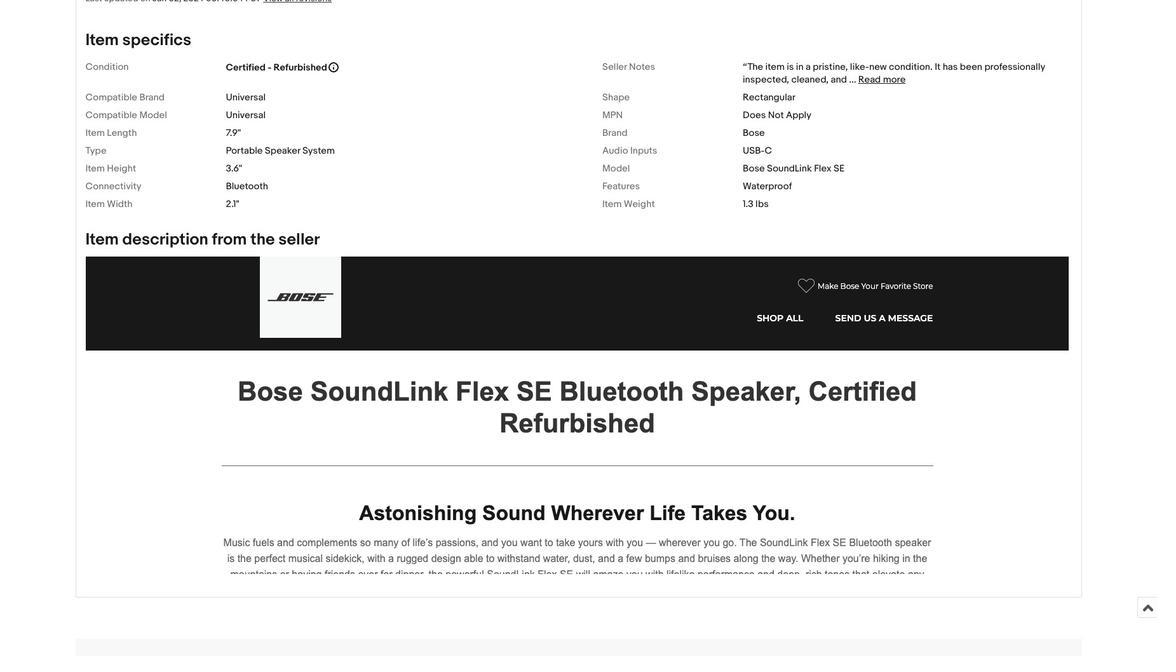 Task type: vqa. For each thing, say whether or not it's contained in the screenshot.
Hi
no



Task type: describe. For each thing, give the bounding box(es) containing it.
usb-
[[743, 145, 765, 157]]

bluetooth
[[226, 180, 268, 193]]

notes
[[630, 61, 656, 73]]

connectivity
[[86, 180, 141, 193]]

item for item specifics
[[86, 30, 119, 50]]

audio inputs
[[603, 145, 658, 157]]

3.6"
[[226, 163, 242, 175]]

compatible brand
[[86, 91, 165, 103]]

seller
[[603, 61, 627, 73]]

features
[[603, 180, 640, 193]]

usb-c
[[743, 145, 773, 157]]

7.9"
[[226, 127, 241, 139]]

seller
[[279, 230, 320, 250]]

...
[[850, 74, 857, 86]]

certified
[[226, 62, 266, 74]]

item for item description from the seller
[[86, 230, 119, 250]]

audio
[[603, 145, 629, 157]]

portable
[[226, 145, 263, 157]]

apply
[[787, 109, 812, 121]]

system
[[303, 145, 335, 157]]

bose for bose soundlink flex se
[[743, 163, 765, 175]]

speaker
[[265, 145, 301, 157]]

"the item is in a pristine, like-new condition. it has been professionally inspected, cleaned, and ...
[[743, 61, 1046, 86]]

c
[[765, 145, 773, 157]]

height
[[107, 163, 136, 175]]

refurbished
[[274, 62, 327, 74]]

flex
[[815, 163, 832, 175]]

compatible model
[[86, 109, 167, 121]]

bose for bose
[[743, 127, 765, 139]]

and
[[831, 74, 848, 86]]

length
[[107, 127, 137, 139]]

waterproof
[[743, 180, 793, 193]]

compatible for compatible brand
[[86, 91, 137, 103]]

item length
[[86, 127, 137, 139]]

is
[[787, 61, 795, 73]]

shape
[[603, 91, 630, 103]]

bose soundlink flex se
[[743, 163, 845, 175]]

1 vertical spatial brand
[[603, 127, 628, 139]]

rectangular
[[743, 91, 796, 103]]

item width
[[86, 198, 133, 210]]

seller notes
[[603, 61, 656, 73]]

2.1"
[[226, 198, 239, 210]]

item for item height
[[86, 163, 105, 175]]

1 horizontal spatial model
[[603, 163, 630, 175]]

inputs
[[631, 145, 658, 157]]

item for item width
[[86, 198, 105, 210]]

portable speaker system
[[226, 145, 335, 157]]

more
[[884, 74, 906, 86]]

-
[[268, 62, 272, 74]]



Task type: locate. For each thing, give the bounding box(es) containing it.
universal up '7.9"'
[[226, 109, 266, 121]]

cleaned,
[[792, 74, 829, 86]]

brand up audio
[[603, 127, 628, 139]]

item down type
[[86, 163, 105, 175]]

certified - refurbished
[[226, 62, 327, 74]]

lbs
[[756, 198, 769, 210]]

professionally
[[985, 61, 1046, 73]]

0 horizontal spatial model
[[140, 109, 167, 121]]

model down audio
[[603, 163, 630, 175]]

item description from the seller
[[86, 230, 320, 250]]

item
[[86, 30, 119, 50], [86, 127, 105, 139], [86, 163, 105, 175], [86, 198, 105, 210], [603, 198, 622, 210], [86, 230, 119, 250]]

condition.
[[890, 61, 933, 73]]

item
[[766, 61, 785, 73]]

item height
[[86, 163, 136, 175]]

2 universal from the top
[[226, 109, 266, 121]]

does not apply
[[743, 109, 812, 121]]

pristine,
[[814, 61, 849, 73]]

it
[[936, 61, 941, 73]]

width
[[107, 198, 133, 210]]

inspected,
[[743, 74, 790, 86]]

mpn
[[603, 109, 623, 121]]

0 vertical spatial bose
[[743, 127, 765, 139]]

1 vertical spatial model
[[603, 163, 630, 175]]

2 compatible from the top
[[86, 109, 137, 121]]

type
[[86, 145, 107, 157]]

universal
[[226, 91, 266, 103], [226, 109, 266, 121]]

compatible for compatible model
[[86, 109, 137, 121]]

compatible up 'compatible model'
[[86, 91, 137, 103]]

soundlink
[[768, 163, 813, 175]]

se
[[834, 163, 845, 175]]

universal down certified
[[226, 91, 266, 103]]

read
[[859, 74, 882, 86]]

0 vertical spatial universal
[[226, 91, 266, 103]]

item up type
[[86, 127, 105, 139]]

1 vertical spatial universal
[[226, 109, 266, 121]]

2 bose from the top
[[743, 163, 765, 175]]

brand
[[140, 91, 165, 103], [603, 127, 628, 139]]

weight
[[624, 198, 655, 210]]

universal for compatible model
[[226, 109, 266, 121]]

from
[[212, 230, 247, 250]]

compatible
[[86, 91, 137, 103], [86, 109, 137, 121]]

universal for compatible brand
[[226, 91, 266, 103]]

item for item length
[[86, 127, 105, 139]]

has
[[943, 61, 959, 73]]

read more
[[859, 74, 906, 86]]

item down "item width"
[[86, 230, 119, 250]]

item up condition
[[86, 30, 119, 50]]

1 horizontal spatial brand
[[603, 127, 628, 139]]

item weight
[[603, 198, 655, 210]]

not
[[769, 109, 784, 121]]

1.3
[[743, 198, 754, 210]]

item for item weight
[[603, 198, 622, 210]]

1 vertical spatial bose
[[743, 163, 765, 175]]

0 vertical spatial brand
[[140, 91, 165, 103]]

1 compatible from the top
[[86, 91, 137, 103]]

0 horizontal spatial brand
[[140, 91, 165, 103]]

item specifics
[[86, 30, 191, 50]]

a
[[806, 61, 811, 73]]

the
[[251, 230, 275, 250]]

read more button
[[859, 74, 906, 86]]

does
[[743, 109, 767, 121]]

item left width
[[86, 198, 105, 210]]

compatible up item length
[[86, 109, 137, 121]]

in
[[797, 61, 804, 73]]

1 bose from the top
[[743, 127, 765, 139]]

1 vertical spatial compatible
[[86, 109, 137, 121]]

been
[[961, 61, 983, 73]]

bose up usb-
[[743, 127, 765, 139]]

like-
[[851, 61, 870, 73]]

model
[[140, 109, 167, 121], [603, 163, 630, 175]]

0 vertical spatial compatible
[[86, 91, 137, 103]]

new
[[870, 61, 887, 73]]

1.3 lbs
[[743, 198, 769, 210]]

item down the 'features'
[[603, 198, 622, 210]]

bose
[[743, 127, 765, 139], [743, 163, 765, 175]]

brand up 'compatible model'
[[140, 91, 165, 103]]

0 vertical spatial model
[[140, 109, 167, 121]]

model down compatible brand
[[140, 109, 167, 121]]

description
[[122, 230, 208, 250]]

bose down usb-
[[743, 163, 765, 175]]

condition
[[86, 61, 129, 73]]

specifics
[[122, 30, 191, 50]]

"the
[[743, 61, 764, 73]]

1 universal from the top
[[226, 91, 266, 103]]



